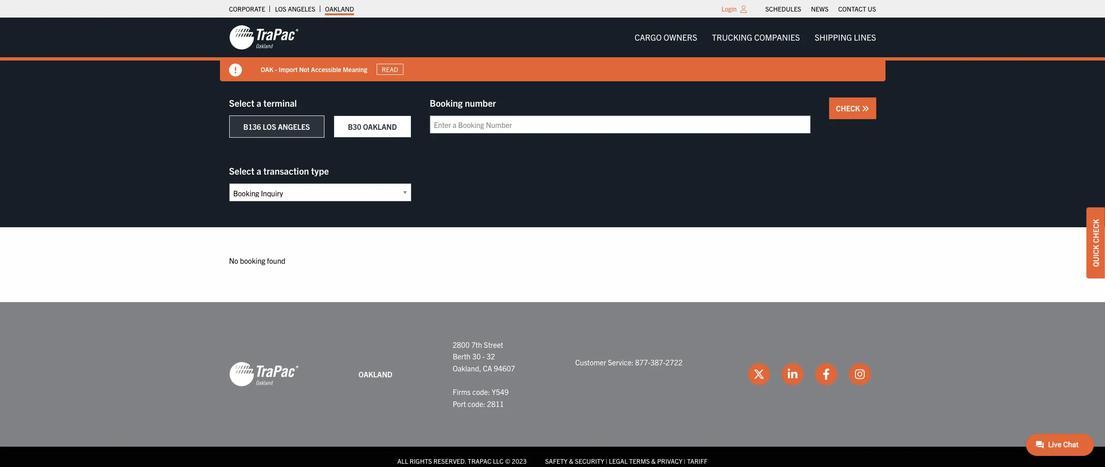 Task type: describe. For each thing, give the bounding box(es) containing it.
terminal
[[264, 97, 297, 109]]

llc
[[493, 458, 504, 466]]

us
[[868, 5, 877, 13]]

los angeles link
[[275, 2, 316, 15]]

service:
[[608, 358, 634, 367]]

b30
[[348, 122, 362, 131]]

safety
[[546, 458, 568, 466]]

1 | from the left
[[606, 458, 608, 466]]

a for terminal
[[257, 97, 262, 109]]

all
[[398, 458, 408, 466]]

los angeles
[[275, 5, 316, 13]]

light image
[[741, 6, 748, 13]]

no
[[229, 256, 238, 266]]

lines
[[855, 32, 877, 43]]

1 horizontal spatial check
[[1092, 219, 1101, 243]]

banner containing cargo owners
[[0, 18, 1106, 81]]

2800
[[453, 340, 470, 350]]

2 vertical spatial oakland
[[359, 370, 393, 379]]

b30 oakland
[[348, 122, 397, 131]]

select a terminal
[[229, 97, 297, 109]]

1 vertical spatial oakland
[[363, 122, 397, 131]]

2 & from the left
[[652, 458, 656, 466]]

corporate link
[[229, 2, 265, 15]]

0 vertical spatial code:
[[473, 388, 490, 397]]

877-
[[636, 358, 651, 367]]

booking number
[[430, 97, 496, 109]]

2023
[[512, 458, 527, 466]]

cargo owners
[[635, 32, 698, 43]]

solid image inside check button
[[862, 105, 870, 112]]

oakland image inside footer
[[229, 362, 299, 388]]

select for select a terminal
[[229, 97, 255, 109]]

tariff link
[[688, 458, 708, 466]]

booking
[[430, 97, 463, 109]]

y549
[[492, 388, 509, 397]]

quick check link
[[1087, 208, 1106, 279]]

no booking found
[[229, 256, 286, 266]]

1 vertical spatial code:
[[468, 399, 486, 409]]

oakland link
[[325, 2, 354, 15]]

all rights reserved. trapac llc © 2023
[[398, 458, 527, 466]]

firms
[[453, 388, 471, 397]]

1 & from the left
[[569, 458, 574, 466]]

contact
[[839, 5, 867, 13]]

2811
[[487, 399, 504, 409]]

cargo owners link
[[628, 28, 705, 47]]

check button
[[830, 98, 877, 119]]

1 oakland image from the top
[[229, 25, 299, 50]]

meaning
[[343, 65, 367, 73]]

check inside button
[[837, 104, 862, 113]]

found
[[267, 256, 286, 266]]

trucking
[[713, 32, 753, 43]]

login
[[722, 5, 737, 13]]

shipping lines link
[[808, 28, 884, 47]]

select for select a transaction type
[[229, 165, 255, 177]]

reserved.
[[434, 458, 467, 466]]

terms
[[630, 458, 650, 466]]

oak
[[261, 65, 273, 73]]

30
[[473, 352, 481, 361]]

contact us
[[839, 5, 877, 13]]

footer containing 2800 7th street
[[0, 302, 1106, 468]]

legal terms & privacy link
[[609, 458, 683, 466]]

32
[[487, 352, 495, 361]]

b136 los angeles
[[244, 122, 310, 131]]



Task type: locate. For each thing, give the bounding box(es) containing it.
select left transaction
[[229, 165, 255, 177]]

firms code:  y549 port code:  2811
[[453, 388, 509, 409]]

select up b136
[[229, 97, 255, 109]]

read
[[382, 65, 398, 74]]

not
[[299, 65, 310, 73]]

1 select from the top
[[229, 97, 255, 109]]

1 vertical spatial oakland image
[[229, 362, 299, 388]]

94607
[[494, 364, 516, 373]]

0 vertical spatial oakland image
[[229, 25, 299, 50]]

2 oakland image from the top
[[229, 362, 299, 388]]

privacy
[[658, 458, 683, 466]]

0 horizontal spatial solid image
[[229, 64, 242, 77]]

1 vertical spatial los
[[263, 122, 276, 131]]

safety & security | legal terms & privacy | tariff
[[546, 458, 708, 466]]

1 vertical spatial angeles
[[278, 122, 310, 131]]

0 vertical spatial -
[[275, 65, 277, 73]]

berth
[[453, 352, 471, 361]]

companies
[[755, 32, 801, 43]]

safety & security link
[[546, 458, 605, 466]]

shipping
[[815, 32, 853, 43]]

solid image
[[229, 64, 242, 77], [862, 105, 870, 112]]

1 vertical spatial menu bar
[[628, 28, 884, 47]]

security
[[575, 458, 605, 466]]

oakland,
[[453, 364, 482, 373]]

news
[[812, 5, 829, 13]]

menu bar down light icon
[[628, 28, 884, 47]]

- right oak
[[275, 65, 277, 73]]

1 horizontal spatial -
[[483, 352, 485, 361]]

1 vertical spatial select
[[229, 165, 255, 177]]

customer
[[576, 358, 607, 367]]

owners
[[664, 32, 698, 43]]

- right 30
[[483, 352, 485, 361]]

2722
[[666, 358, 683, 367]]

select
[[229, 97, 255, 109], [229, 165, 255, 177]]

street
[[484, 340, 504, 350]]

angeles
[[288, 5, 316, 13], [278, 122, 310, 131]]

trucking companies
[[713, 32, 801, 43]]

oakland image
[[229, 25, 299, 50], [229, 362, 299, 388]]

customer service: 877-387-2722
[[576, 358, 683, 367]]

check
[[837, 104, 862, 113], [1092, 219, 1101, 243]]

angeles inside los angeles link
[[288, 5, 316, 13]]

0 vertical spatial los
[[275, 5, 287, 13]]

import
[[279, 65, 298, 73]]

tariff
[[688, 458, 708, 466]]

menu bar containing cargo owners
[[628, 28, 884, 47]]

read link
[[377, 64, 404, 75]]

&
[[569, 458, 574, 466], [652, 458, 656, 466]]

| left legal
[[606, 458, 608, 466]]

0 horizontal spatial -
[[275, 65, 277, 73]]

0 vertical spatial select
[[229, 97, 255, 109]]

shipping lines
[[815, 32, 877, 43]]

angeles left oakland link in the left of the page
[[288, 5, 316, 13]]

a left terminal
[[257, 97, 262, 109]]

387-
[[651, 358, 666, 367]]

©
[[505, 458, 511, 466]]

los
[[275, 5, 287, 13], [263, 122, 276, 131]]

select a transaction type
[[229, 165, 329, 177]]

contact us link
[[839, 2, 877, 15]]

login link
[[722, 5, 737, 13]]

1 vertical spatial check
[[1092, 219, 1101, 243]]

schedules link
[[766, 2, 802, 15]]

code: up 2811
[[473, 388, 490, 397]]

0 horizontal spatial check
[[837, 104, 862, 113]]

cargo
[[635, 32, 662, 43]]

code: right port
[[468, 399, 486, 409]]

0 vertical spatial check
[[837, 104, 862, 113]]

2 a from the top
[[257, 165, 262, 177]]

0 vertical spatial angeles
[[288, 5, 316, 13]]

ca
[[483, 364, 493, 373]]

1 horizontal spatial |
[[685, 458, 686, 466]]

menu bar containing schedules
[[761, 2, 882, 15]]

booking
[[240, 256, 265, 266]]

0 vertical spatial oakland
[[325, 5, 354, 13]]

1 horizontal spatial &
[[652, 458, 656, 466]]

news link
[[812, 2, 829, 15]]

0 vertical spatial menu bar
[[761, 2, 882, 15]]

1 a from the top
[[257, 97, 262, 109]]

2800 7th street berth 30 - 32 oakland, ca 94607
[[453, 340, 516, 373]]

oakland
[[325, 5, 354, 13], [363, 122, 397, 131], [359, 370, 393, 379]]

trucking companies link
[[705, 28, 808, 47]]

|
[[606, 458, 608, 466], [685, 458, 686, 466]]

1 vertical spatial solid image
[[862, 105, 870, 112]]

trapac
[[468, 458, 492, 466]]

rights
[[410, 458, 432, 466]]

type
[[311, 165, 329, 177]]

a for transaction
[[257, 165, 262, 177]]

menu bar
[[761, 2, 882, 15], [628, 28, 884, 47]]

0 horizontal spatial |
[[606, 458, 608, 466]]

solid image inside banner
[[229, 64, 242, 77]]

& right terms
[[652, 458, 656, 466]]

oak - import not accessible meaning
[[261, 65, 367, 73]]

footer
[[0, 302, 1106, 468]]

1 vertical spatial -
[[483, 352, 485, 361]]

b136
[[244, 122, 261, 131]]

accessible
[[311, 65, 341, 73]]

1 horizontal spatial solid image
[[862, 105, 870, 112]]

port
[[453, 399, 466, 409]]

0 vertical spatial a
[[257, 97, 262, 109]]

a left transaction
[[257, 165, 262, 177]]

menu bar up the shipping
[[761, 2, 882, 15]]

- inside the 2800 7th street berth 30 - 32 oakland, ca 94607
[[483, 352, 485, 361]]

banner
[[0, 18, 1106, 81]]

transaction
[[264, 165, 309, 177]]

0 vertical spatial solid image
[[229, 64, 242, 77]]

0 horizontal spatial &
[[569, 458, 574, 466]]

Booking number text field
[[430, 116, 811, 134]]

a
[[257, 97, 262, 109], [257, 165, 262, 177]]

code:
[[473, 388, 490, 397], [468, 399, 486, 409]]

legal
[[609, 458, 628, 466]]

2 select from the top
[[229, 165, 255, 177]]

& right "safety" on the bottom of the page
[[569, 458, 574, 466]]

2 | from the left
[[685, 458, 686, 466]]

7th
[[472, 340, 482, 350]]

quick
[[1092, 245, 1101, 267]]

-
[[275, 65, 277, 73], [483, 352, 485, 361]]

number
[[465, 97, 496, 109]]

quick check
[[1092, 219, 1101, 267]]

angeles down terminal
[[278, 122, 310, 131]]

los right b136
[[263, 122, 276, 131]]

corporate
[[229, 5, 265, 13]]

schedules
[[766, 5, 802, 13]]

los right 'corporate'
[[275, 5, 287, 13]]

| left tariff
[[685, 458, 686, 466]]

1 vertical spatial a
[[257, 165, 262, 177]]



Task type: vqa. For each thing, say whether or not it's contained in the screenshot.
94607
yes



